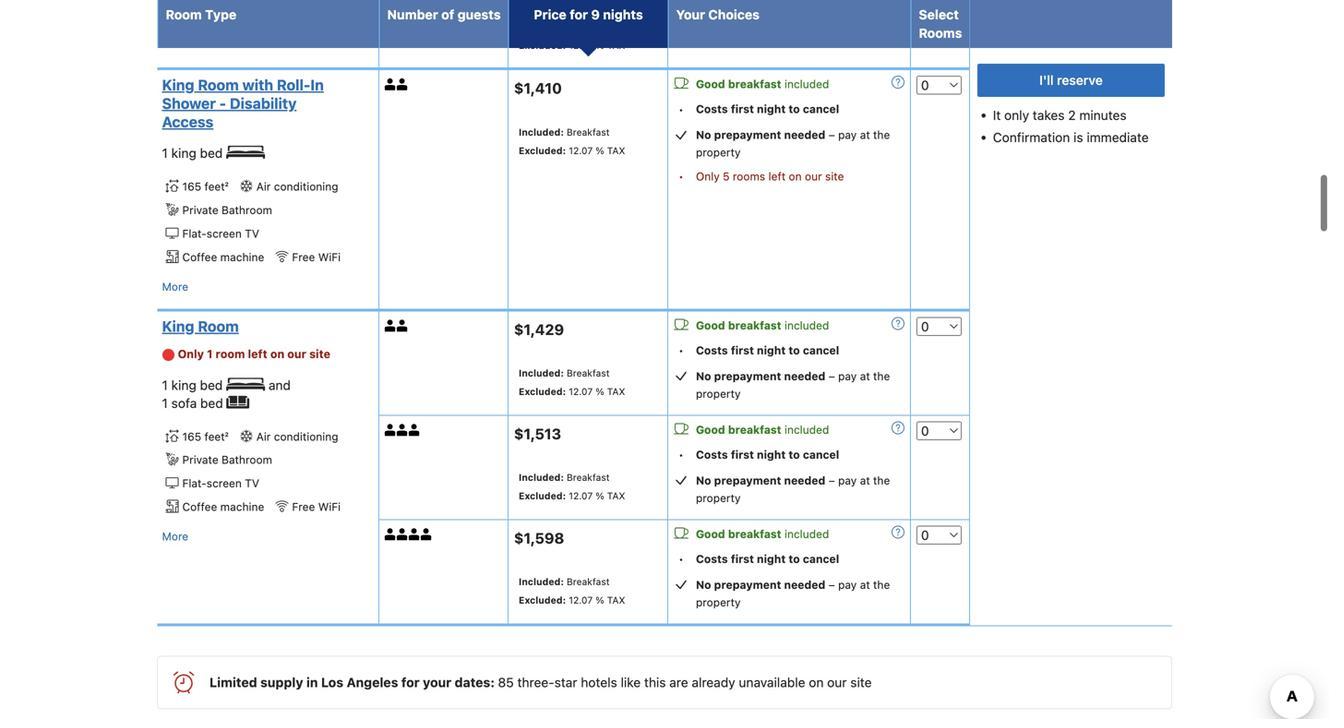 Task type: describe. For each thing, give the bounding box(es) containing it.
1 first from the top
[[731, 103, 754, 116]]

at for more details on meals and payment options image for $1,513
[[860, 474, 871, 487]]

more details on meals and payment options image
[[892, 76, 905, 89]]

excluded: for $1,410
[[519, 145, 566, 156]]

4 included from the top
[[785, 528, 830, 540]]

4 breakfast from the top
[[728, 528, 782, 540]]

$1,513
[[514, 425, 561, 443]]

5
[[723, 170, 730, 183]]

only 5 rooms left on our site
[[696, 170, 844, 183]]

3 prepayment from the top
[[714, 474, 782, 487]]

type
[[205, 7, 237, 22]]

coffee machine for 1st more link
[[182, 250, 264, 263]]

3 good from the top
[[696, 423, 726, 436]]

10% genius discount
[[696, 2, 814, 15]]

select rooms
[[919, 7, 963, 41]]

supply
[[260, 675, 303, 690]]

% for $1,410
[[596, 145, 605, 156]]

1 excluded: from the top
[[519, 40, 566, 51]]

– for more details on meals and payment options icon
[[829, 129, 836, 141]]

machine for 2nd more link from the top
[[220, 500, 264, 513]]

2 needed from the top
[[785, 370, 826, 383]]

1 good from the top
[[696, 78, 726, 91]]

dates:
[[455, 675, 495, 690]]

1 pay from the top
[[839, 129, 857, 141]]

genius
[[724, 2, 762, 15]]

2 horizontal spatial our
[[828, 675, 847, 690]]

4 first from the top
[[731, 552, 754, 565]]

applied to the price before taxes and charges
[[696, 2, 889, 32]]

2 property from the top
[[696, 387, 741, 400]]

i'll reserve button
[[978, 64, 1165, 97]]

more for 1st more link
[[162, 280, 189, 293]]

1 good breakfast included from the top
[[696, 78, 830, 91]]

at for more details on meals and payment options image corresponding to $1,598
[[860, 578, 871, 591]]

price
[[534, 7, 567, 22]]

roll-
[[277, 76, 311, 94]]

3 costs first night to cancel from the top
[[696, 448, 840, 461]]

at for more details on meals and payment options icon
[[860, 129, 871, 141]]

2 1 king bed from the top
[[162, 377, 226, 393]]

1 12.07 from the top
[[569, 40, 593, 51]]

2 • from the top
[[679, 170, 684, 183]]

4 – pay at the property from the top
[[696, 578, 891, 609]]

4 costs from the top
[[696, 552, 728, 565]]

rooms
[[733, 170, 766, 183]]

10%
[[696, 2, 721, 15]]

2 no from the top
[[696, 370, 712, 383]]

3 • from the top
[[679, 344, 684, 357]]

1 included: breakfast excluded: 12.07 % tax from the top
[[519, 21, 626, 51]]

3 good breakfast included from the top
[[696, 423, 830, 436]]

$1,429
[[514, 321, 564, 338]]

1 costs first night to cancel from the top
[[696, 103, 840, 116]]

breakfast for $1,598
[[567, 576, 610, 587]]

discount
[[765, 2, 814, 15]]

king room with roll-in shower - disability access link
[[162, 76, 368, 131]]

coffee for 1st more link
[[182, 250, 217, 263]]

1 property from the top
[[696, 146, 741, 159]]

0 vertical spatial bed
[[200, 146, 223, 161]]

2 prepayment from the top
[[714, 370, 782, 383]]

at for third more details on meals and payment options image from the bottom of the page
[[860, 370, 871, 383]]

3 pay from the top
[[839, 474, 857, 487]]

private for 2nd more link from the top
[[182, 454, 219, 467]]

4 no prepayment needed from the top
[[696, 578, 826, 591]]

1 cancel from the top
[[803, 103, 840, 116]]

2 costs from the top
[[696, 344, 728, 357]]

king for king room with roll-in shower - disability access
[[162, 76, 194, 94]]

three-
[[518, 675, 555, 690]]

like
[[621, 675, 641, 690]]

1 165 feet² from the top
[[182, 180, 229, 193]]

of
[[442, 7, 455, 22]]

in
[[311, 76, 324, 94]]

4 needed from the top
[[785, 578, 826, 591]]

1 down access
[[162, 146, 168, 161]]

12.07 for $1,598
[[569, 595, 593, 606]]

3 breakfast from the top
[[728, 423, 782, 436]]

2
[[1069, 108, 1076, 123]]

shower
[[162, 95, 216, 112]]

2 king from the top
[[171, 377, 197, 393]]

only for only 5 rooms left on our site
[[696, 170, 720, 183]]

rooms
[[919, 25, 963, 41]]

1 no prepayment needed from the top
[[696, 129, 826, 141]]

guests
[[458, 7, 501, 22]]

the inside 'applied to the price before taxes and charges'
[[872, 2, 889, 15]]

4 cancel from the top
[[803, 552, 840, 565]]

your choices
[[676, 7, 760, 22]]

site for only 1 room left on our site
[[309, 347, 331, 360]]

excluded: for $1,598
[[519, 595, 566, 606]]

king room
[[162, 317, 239, 335]]

3 property from the top
[[696, 492, 741, 504]]

hotels
[[581, 675, 618, 690]]

bathroom for 1st more link
[[222, 204, 272, 217]]

before
[[726, 19, 759, 32]]

tax for $1,598
[[607, 595, 626, 606]]

private for 1st more link
[[182, 204, 219, 217]]

unavailable
[[739, 675, 806, 690]]

1 more link from the top
[[162, 277, 189, 296]]

1 flat- from the top
[[182, 227, 207, 240]]

% for $1,598
[[596, 595, 605, 606]]

room for king room
[[198, 317, 239, 335]]

1 costs from the top
[[696, 103, 728, 116]]

-
[[220, 95, 226, 112]]

more details on meals and payment options image for $1,598
[[892, 526, 905, 539]]

tv for 1st more link
[[245, 227, 259, 240]]

number of guests
[[387, 7, 501, 22]]

1 more details on meals and payment options image from the top
[[892, 317, 905, 330]]

1 % from the top
[[596, 40, 605, 51]]

already
[[692, 675, 736, 690]]

85
[[498, 675, 514, 690]]

1 tax from the top
[[607, 40, 626, 51]]

4 prepayment from the top
[[714, 578, 782, 591]]

1 vertical spatial for
[[402, 675, 420, 690]]

3 included from the top
[[785, 423, 830, 436]]

price
[[696, 19, 723, 32]]

nights
[[603, 7, 643, 22]]

included: breakfast excluded: 12.07 % tax for $1,429
[[519, 368, 626, 397]]

tax for $1,429
[[607, 386, 626, 397]]

included: for $1,429
[[519, 368, 564, 379]]

9
[[591, 7, 600, 22]]

1 needed from the top
[[785, 129, 826, 141]]

4 good from the top
[[696, 528, 726, 540]]

1 prepayment from the top
[[714, 129, 782, 141]]

12.07 for $1,410
[[569, 145, 593, 156]]

i'll reserve
[[1040, 72, 1103, 88]]

your
[[676, 7, 706, 22]]

air for 2nd more link from the top
[[257, 430, 271, 443]]

confirmation
[[994, 130, 1071, 145]]

4 good breakfast included from the top
[[696, 528, 830, 540]]

$1,410
[[514, 80, 562, 97]]

4 night from the top
[[757, 552, 786, 565]]

limited supply in los angeles for your dates: 85 three-star hotels like this are already unavailable on our site
[[210, 675, 872, 690]]

our for only 1 room left on our site
[[287, 347, 307, 360]]

2 horizontal spatial on
[[809, 675, 824, 690]]

more for 2nd more link from the top
[[162, 530, 189, 543]]

1 1 king bed from the top
[[162, 146, 226, 161]]

2 no prepayment needed from the top
[[696, 370, 826, 383]]

only 1 room left on our site
[[178, 347, 331, 360]]

1 included from the top
[[785, 78, 830, 91]]

free wifi for 1st more link
[[292, 250, 341, 263]]

are
[[670, 675, 689, 690]]

2 included from the top
[[785, 319, 830, 332]]

breakfast for $1,410
[[567, 126, 610, 137]]

only for only 1 room left on our site
[[178, 347, 204, 360]]

2 vertical spatial site
[[851, 675, 872, 690]]

2 breakfast from the top
[[728, 319, 782, 332]]

angeles
[[347, 675, 398, 690]]

2 flat- from the top
[[182, 477, 207, 490]]

bathroom for 2nd more link from the top
[[222, 454, 272, 467]]

2 pay from the top
[[839, 370, 857, 383]]

included: for $1,410
[[519, 126, 564, 137]]

2 screen from the top
[[207, 477, 242, 490]]

left for rooms
[[769, 170, 786, 183]]

1 breakfast from the top
[[728, 78, 782, 91]]

3 needed from the top
[[785, 474, 826, 487]]

2 costs first night to cancel from the top
[[696, 344, 840, 357]]

included: breakfast excluded: 12.07 % tax for $1,410
[[519, 126, 626, 156]]

2 first from the top
[[731, 344, 754, 357]]

number
[[387, 7, 438, 22]]

air for 1st more link
[[257, 180, 271, 193]]

1 sofa bed
[[162, 396, 227, 411]]

and inside 'applied to the price before taxes and charges'
[[794, 19, 813, 32]]

more details on meals and payment options image for $1,513
[[892, 421, 905, 434]]

applied
[[817, 2, 855, 15]]

king room link
[[162, 317, 368, 335]]

choices
[[709, 7, 760, 22]]

1 left room
[[207, 347, 213, 360]]



Task type: locate. For each thing, give the bounding box(es) containing it.
room up room
[[198, 317, 239, 335]]

your
[[423, 675, 452, 690]]

select
[[919, 7, 960, 22]]

2 flat-screen tv from the top
[[182, 477, 259, 490]]

property
[[696, 146, 741, 159], [696, 387, 741, 400], [696, 492, 741, 504], [696, 596, 741, 609]]

1 vertical spatial king
[[171, 377, 197, 393]]

1 vertical spatial flat-screen tv
[[182, 477, 259, 490]]

tax for $1,410
[[607, 145, 626, 156]]

room
[[216, 347, 245, 360]]

bed left couch icon
[[200, 396, 223, 411]]

2 machine from the top
[[220, 500, 264, 513]]

1 vertical spatial only
[[178, 347, 204, 360]]

and down the discount
[[794, 19, 813, 32]]

2 vertical spatial on
[[809, 675, 824, 690]]

more details on meals and payment options image
[[892, 317, 905, 330], [892, 421, 905, 434], [892, 526, 905, 539]]

bed
[[200, 146, 223, 161], [200, 377, 223, 393], [200, 396, 223, 411]]

1 vertical spatial free wifi
[[292, 500, 341, 513]]

included: breakfast excluded: 12.07 % tax for $1,598
[[519, 576, 626, 606]]

tv
[[245, 227, 259, 240], [245, 477, 259, 490]]

pay
[[839, 129, 857, 141], [839, 370, 857, 383], [839, 474, 857, 487], [839, 578, 857, 591]]

1 vertical spatial coffee machine
[[182, 500, 264, 513]]

included
[[785, 78, 830, 91], [785, 319, 830, 332], [785, 423, 830, 436], [785, 528, 830, 540]]

star
[[555, 675, 578, 690]]

3 night from the top
[[757, 448, 786, 461]]

air
[[257, 180, 271, 193], [257, 430, 271, 443]]

2 private bathroom from the top
[[182, 454, 272, 467]]

included: for $1,598
[[519, 576, 564, 587]]

our for only 5 rooms left on our site
[[805, 170, 823, 183]]

4 included: from the top
[[519, 472, 564, 483]]

included: breakfast excluded: 12.07 % tax
[[519, 21, 626, 51], [519, 126, 626, 156], [519, 368, 626, 397], [519, 472, 626, 501], [519, 576, 626, 606]]

4 tax from the top
[[607, 490, 626, 501]]

1 air conditioning from the top
[[257, 180, 339, 193]]

2 good from the top
[[696, 319, 726, 332]]

2 tax from the top
[[607, 145, 626, 156]]

1 breakfast from the top
[[567, 21, 610, 32]]

1 king bed
[[162, 146, 226, 161], [162, 377, 226, 393]]

1 vertical spatial 165 feet²
[[182, 430, 229, 443]]

1 machine from the top
[[220, 250, 264, 263]]

on right unavailable
[[809, 675, 824, 690]]

wifi for 1st more link
[[318, 250, 341, 263]]

1 up 1 sofa bed
[[162, 377, 168, 393]]

1 vertical spatial machine
[[220, 500, 264, 513]]

king up shower
[[162, 76, 194, 94]]

– for more details on meals and payment options image for $1,513
[[829, 474, 836, 487]]

1 vertical spatial air conditioning
[[257, 430, 339, 443]]

4 pay from the top
[[839, 578, 857, 591]]

5 • from the top
[[679, 553, 684, 566]]

1 air from the top
[[257, 180, 271, 193]]

1 no from the top
[[696, 129, 712, 141]]

excluded: down $1,598
[[519, 595, 566, 606]]

0 vertical spatial private bathroom
[[182, 204, 272, 217]]

3 % from the top
[[596, 386, 605, 397]]

breakfast
[[728, 78, 782, 91], [728, 319, 782, 332], [728, 423, 782, 436], [728, 528, 782, 540]]

prepayment
[[714, 129, 782, 141], [714, 370, 782, 383], [714, 474, 782, 487], [714, 578, 782, 591]]

0 vertical spatial only
[[696, 170, 720, 183]]

1 • from the top
[[679, 103, 684, 116]]

1
[[162, 146, 168, 161], [207, 347, 213, 360], [162, 377, 168, 393], [162, 396, 168, 411]]

1 king bed down access
[[162, 146, 226, 161]]

charges
[[816, 19, 858, 32]]

0 vertical spatial more
[[162, 280, 189, 293]]

king room with roll-in shower - disability access
[[162, 76, 324, 131]]

flat-screen tv for 1st more link
[[182, 227, 259, 240]]

feet² down 1 sofa bed
[[205, 430, 229, 443]]

0 vertical spatial site
[[826, 170, 844, 183]]

minutes
[[1080, 108, 1127, 123]]

1 vertical spatial wifi
[[318, 500, 341, 513]]

our right unavailable
[[828, 675, 847, 690]]

immediate
[[1087, 130, 1149, 145]]

2 coffee machine from the top
[[182, 500, 264, 513]]

2 good breakfast included from the top
[[696, 319, 830, 332]]

5 included: breakfast excluded: 12.07 % tax from the top
[[519, 576, 626, 606]]

breakfast
[[567, 21, 610, 32], [567, 126, 610, 137], [567, 368, 610, 379], [567, 472, 610, 483], [567, 576, 610, 587]]

private bathroom for 1st more link
[[182, 204, 272, 217]]

price for 9 nights
[[534, 7, 643, 22]]

left right room
[[248, 347, 268, 360]]

0 horizontal spatial only
[[178, 347, 204, 360]]

takes
[[1033, 108, 1065, 123]]

king
[[162, 76, 194, 94], [162, 317, 194, 335]]

included: breakfast excluded: 12.07 % tax down $1,429
[[519, 368, 626, 397]]

1 vertical spatial our
[[287, 347, 307, 360]]

165 feet² down access
[[182, 180, 229, 193]]

to
[[858, 2, 869, 15], [789, 103, 800, 116], [789, 344, 800, 357], [789, 448, 800, 461], [789, 552, 800, 565]]

1 vertical spatial left
[[248, 347, 268, 360]]

1 vertical spatial free
[[292, 500, 315, 513]]

0 vertical spatial more details on meals and payment options image
[[892, 317, 905, 330]]

1 night from the top
[[757, 103, 786, 116]]

2 – pay at the property from the top
[[696, 370, 891, 400]]

bathroom
[[222, 204, 272, 217], [222, 454, 272, 467]]

coffee for 2nd more link from the top
[[182, 500, 217, 513]]

1 vertical spatial screen
[[207, 477, 242, 490]]

1 vertical spatial feet²
[[205, 430, 229, 443]]

wifi for 2nd more link from the top
[[318, 500, 341, 513]]

included: left 9
[[519, 21, 564, 32]]

it only takes 2 minutes confirmation is immediate
[[994, 108, 1149, 145]]

excluded: up $1,598
[[519, 490, 566, 501]]

165 down access
[[182, 180, 201, 193]]

1 tv from the top
[[245, 227, 259, 240]]

tax for $1,513
[[607, 490, 626, 501]]

occupancy image
[[397, 79, 409, 91], [397, 320, 409, 332], [409, 424, 421, 436], [385, 528, 397, 540], [397, 528, 409, 540], [409, 528, 421, 540], [421, 528, 433, 540]]

0 vertical spatial feet²
[[205, 180, 229, 193]]

excluded: up $1,513
[[519, 386, 566, 397]]

included: down $1,513
[[519, 472, 564, 483]]

1 vertical spatial conditioning
[[274, 430, 339, 443]]

bed down access
[[200, 146, 223, 161]]

conditioning for 1st more link
[[274, 180, 339, 193]]

king up "sofa"
[[162, 317, 194, 335]]

included: down $1,429
[[519, 368, 564, 379]]

1 horizontal spatial for
[[570, 7, 588, 22]]

coffee
[[182, 250, 217, 263], [182, 500, 217, 513]]

4 12.07 from the top
[[569, 490, 593, 501]]

0 vertical spatial free wifi
[[292, 250, 341, 263]]

0 vertical spatial 1 king bed
[[162, 146, 226, 161]]

screen
[[207, 227, 242, 240], [207, 477, 242, 490]]

included: down $1,410
[[519, 126, 564, 137]]

2 bathroom from the top
[[222, 454, 272, 467]]

3 no prepayment needed from the top
[[696, 474, 826, 487]]

no prepayment needed
[[696, 129, 826, 141], [696, 370, 826, 383], [696, 474, 826, 487], [696, 578, 826, 591]]

at
[[860, 129, 871, 141], [860, 370, 871, 383], [860, 474, 871, 487], [860, 578, 871, 591]]

165 for 2nd more link from the top
[[182, 430, 201, 443]]

disability
[[230, 95, 297, 112]]

more
[[162, 280, 189, 293], [162, 530, 189, 543]]

night
[[757, 103, 786, 116], [757, 344, 786, 357], [757, 448, 786, 461], [757, 552, 786, 565]]

included: breakfast excluded: 12.07 % tax up $1,598
[[519, 472, 626, 501]]

2 included: breakfast excluded: 12.07 % tax from the top
[[519, 126, 626, 156]]

0 vertical spatial screen
[[207, 227, 242, 240]]

1 vertical spatial bed
[[200, 377, 223, 393]]

5 excluded: from the top
[[519, 595, 566, 606]]

0 vertical spatial and
[[794, 19, 813, 32]]

0 vertical spatial coffee
[[182, 250, 217, 263]]

0 horizontal spatial left
[[248, 347, 268, 360]]

excluded: for $1,513
[[519, 490, 566, 501]]

taxes
[[763, 19, 790, 32]]

included: breakfast excluded: 12.07 % tax down $1,598
[[519, 576, 626, 606]]

0 vertical spatial 165
[[182, 180, 201, 193]]

$1,598
[[514, 530, 565, 547]]

0 vertical spatial our
[[805, 170, 823, 183]]

1 horizontal spatial and
[[794, 19, 813, 32]]

is
[[1074, 130, 1084, 145]]

1 vertical spatial more details on meals and payment options image
[[892, 421, 905, 434]]

1 horizontal spatial on
[[789, 170, 802, 183]]

2 more details on meals and payment options image from the top
[[892, 421, 905, 434]]

1 vertical spatial coffee
[[182, 500, 217, 513]]

included:
[[519, 21, 564, 32], [519, 126, 564, 137], [519, 368, 564, 379], [519, 472, 564, 483], [519, 576, 564, 587]]

only
[[696, 170, 720, 183], [178, 347, 204, 360]]

0 vertical spatial flat-
[[182, 227, 207, 240]]

access
[[162, 113, 214, 131]]

0 vertical spatial conditioning
[[274, 180, 339, 193]]

site right unavailable
[[851, 675, 872, 690]]

free for 1st more link
[[292, 250, 315, 263]]

room left the type
[[166, 7, 202, 22]]

1 horizontal spatial left
[[769, 170, 786, 183]]

feet² for 2nd more link from the top
[[205, 430, 229, 443]]

our down king room link
[[287, 347, 307, 360]]

site
[[826, 170, 844, 183], [309, 347, 331, 360], [851, 675, 872, 690]]

1 vertical spatial private bathroom
[[182, 454, 272, 467]]

air down disability
[[257, 180, 271, 193]]

0 vertical spatial free
[[292, 250, 315, 263]]

1 vertical spatial king
[[162, 317, 194, 335]]

1 more from the top
[[162, 280, 189, 293]]

3 first from the top
[[731, 448, 754, 461]]

couch image
[[227, 396, 249, 409]]

1 private from the top
[[182, 204, 219, 217]]

for left 9
[[570, 7, 588, 22]]

3 tax from the top
[[607, 386, 626, 397]]

no
[[696, 129, 712, 141], [696, 370, 712, 383], [696, 474, 712, 487], [696, 578, 712, 591]]

1 vertical spatial tv
[[245, 477, 259, 490]]

included: breakfast excluded: 12.07 % tax down $1,410
[[519, 126, 626, 156]]

free wifi for 2nd more link from the top
[[292, 500, 341, 513]]

free for 2nd more link from the top
[[292, 500, 315, 513]]

3 no from the top
[[696, 474, 712, 487]]

left for room
[[248, 347, 268, 360]]

1 free from the top
[[292, 250, 315, 263]]

cancel
[[803, 103, 840, 116], [803, 344, 840, 357], [803, 448, 840, 461], [803, 552, 840, 565]]

included: down $1,598
[[519, 576, 564, 587]]

only down king room at the top
[[178, 347, 204, 360]]

on right "rooms"
[[789, 170, 802, 183]]

2 vertical spatial our
[[828, 675, 847, 690]]

2 king from the top
[[162, 317, 194, 335]]

site right "rooms"
[[826, 170, 844, 183]]

private down access
[[182, 204, 219, 217]]

excluded: for $1,429
[[519, 386, 566, 397]]

king down access
[[171, 146, 197, 161]]

0 horizontal spatial our
[[287, 347, 307, 360]]

excluded: down price
[[519, 40, 566, 51]]

costs first night to cancel
[[696, 103, 840, 116], [696, 344, 840, 357], [696, 448, 840, 461], [696, 552, 840, 565]]

2 included: from the top
[[519, 126, 564, 137]]

165 down 1 sofa bed
[[182, 430, 201, 443]]

flat-screen tv for 2nd more link from the top
[[182, 477, 259, 490]]

free wifi
[[292, 250, 341, 263], [292, 500, 341, 513]]

3 included: from the top
[[519, 368, 564, 379]]

% for $1,429
[[596, 386, 605, 397]]

excluded:
[[519, 40, 566, 51], [519, 145, 566, 156], [519, 386, 566, 397], [519, 490, 566, 501], [519, 595, 566, 606]]

sofa
[[171, 396, 197, 411]]

2 more from the top
[[162, 530, 189, 543]]

wifi
[[318, 250, 341, 263], [318, 500, 341, 513]]

– pay at the property
[[696, 129, 891, 159], [696, 370, 891, 400], [696, 474, 891, 504], [696, 578, 891, 609]]

0 vertical spatial air conditioning
[[257, 180, 339, 193]]

0 horizontal spatial for
[[402, 675, 420, 690]]

only left the 5
[[696, 170, 720, 183]]

1 vertical spatial air
[[257, 430, 271, 443]]

air conditioning for 2nd more link from the top
[[257, 430, 339, 443]]

2 night from the top
[[757, 344, 786, 357]]

0 vertical spatial private
[[182, 204, 219, 217]]

3 costs from the top
[[696, 448, 728, 461]]

room up the -
[[198, 76, 239, 94]]

3 cancel from the top
[[803, 448, 840, 461]]

–
[[829, 129, 836, 141], [829, 370, 836, 383], [829, 474, 836, 487], [829, 578, 836, 591]]

0 vertical spatial king
[[162, 76, 194, 94]]

165 feet² down 1 sofa bed
[[182, 430, 229, 443]]

on for room
[[270, 347, 285, 360]]

2 more link from the top
[[162, 527, 189, 546]]

1 horizontal spatial site
[[826, 170, 844, 183]]

165 feet²
[[182, 180, 229, 193], [182, 430, 229, 443]]

3 more details on meals and payment options image from the top
[[892, 526, 905, 539]]

2 breakfast from the top
[[567, 126, 610, 137]]

2 165 feet² from the top
[[182, 430, 229, 443]]

0 horizontal spatial site
[[309, 347, 331, 360]]

1 vertical spatial flat-
[[182, 477, 207, 490]]

0 vertical spatial king
[[171, 146, 197, 161]]

1 horizontal spatial only
[[696, 170, 720, 183]]

coffee machine for 2nd more link from the top
[[182, 500, 264, 513]]

0 vertical spatial flat-screen tv
[[182, 227, 259, 240]]

site down king room link
[[309, 347, 331, 360]]

0 vertical spatial room
[[166, 7, 202, 22]]

room inside king room with roll-in shower - disability access
[[198, 76, 239, 94]]

air down only 1 room left on our site
[[257, 430, 271, 443]]

for
[[570, 7, 588, 22], [402, 675, 420, 690]]

12.07 for $1,513
[[569, 490, 593, 501]]

room for king room with roll-in shower - disability access
[[198, 76, 239, 94]]

included: breakfast excluded: 12.07 % tax for $1,513
[[519, 472, 626, 501]]

2 horizontal spatial site
[[851, 675, 872, 690]]

private bathroom for 2nd more link from the top
[[182, 454, 272, 467]]

included: breakfast excluded: 12.07 % tax up $1,410
[[519, 21, 626, 51]]

0 vertical spatial more link
[[162, 277, 189, 296]]

1 vertical spatial site
[[309, 347, 331, 360]]

it
[[994, 108, 1001, 123]]

12.07 for $1,429
[[569, 386, 593, 397]]

0 vertical spatial for
[[570, 7, 588, 22]]

0 vertical spatial air
[[257, 180, 271, 193]]

3 included: breakfast excluded: 12.07 % tax from the top
[[519, 368, 626, 397]]

this
[[645, 675, 666, 690]]

on down king room link
[[270, 347, 285, 360]]

165 for 1st more link
[[182, 180, 201, 193]]

machine
[[220, 250, 264, 263], [220, 500, 264, 513]]

4 • from the top
[[679, 448, 684, 461]]

4 included: breakfast excluded: 12.07 % tax from the top
[[519, 472, 626, 501]]

0 vertical spatial on
[[789, 170, 802, 183]]

machine for 1st more link
[[220, 250, 264, 263]]

0 horizontal spatial and
[[269, 377, 291, 393]]

king up "sofa"
[[171, 377, 197, 393]]

4 no from the top
[[696, 578, 712, 591]]

to inside 'applied to the price before taxes and charges'
[[858, 2, 869, 15]]

4 % from the top
[[596, 490, 605, 501]]

site for only 5 rooms left on our site
[[826, 170, 844, 183]]

breakfast for $1,513
[[567, 472, 610, 483]]

2 vertical spatial room
[[198, 317, 239, 335]]

1 – from the top
[[829, 129, 836, 141]]

feet² down access
[[205, 180, 229, 193]]

1 – pay at the property from the top
[[696, 129, 891, 159]]

– for third more details on meals and payment options image from the bottom of the page
[[829, 370, 836, 383]]

1 free wifi from the top
[[292, 250, 341, 263]]

0 vertical spatial bathroom
[[222, 204, 272, 217]]

1 vertical spatial more
[[162, 530, 189, 543]]

for left your
[[402, 675, 420, 690]]

1 left "sofa"
[[162, 396, 168, 411]]

5 12.07 from the top
[[569, 595, 593, 606]]

tax
[[607, 40, 626, 51], [607, 145, 626, 156], [607, 386, 626, 397], [607, 490, 626, 501], [607, 595, 626, 606]]

king for king room
[[162, 317, 194, 335]]

2 at from the top
[[860, 370, 871, 383]]

0 vertical spatial tv
[[245, 227, 259, 240]]

costs
[[696, 103, 728, 116], [696, 344, 728, 357], [696, 448, 728, 461], [696, 552, 728, 565]]

more link
[[162, 277, 189, 296], [162, 527, 189, 546]]

2 cancel from the top
[[803, 344, 840, 357]]

bed up 1 sofa bed
[[200, 377, 223, 393]]

air conditioning for 1st more link
[[257, 180, 339, 193]]

good
[[696, 78, 726, 91], [696, 319, 726, 332], [696, 423, 726, 436], [696, 528, 726, 540]]

1 vertical spatial more link
[[162, 527, 189, 546]]

2 vertical spatial bed
[[200, 396, 223, 411]]

0 vertical spatial coffee machine
[[182, 250, 264, 263]]

feet² for 1st more link
[[205, 180, 229, 193]]

and
[[794, 19, 813, 32], [269, 377, 291, 393]]

2 tv from the top
[[245, 477, 259, 490]]

– for more details on meals and payment options image corresponding to $1,598
[[829, 578, 836, 591]]

occupancy image
[[385, 79, 397, 91], [385, 320, 397, 332], [385, 424, 397, 436], [397, 424, 409, 436]]

on
[[789, 170, 802, 183], [270, 347, 285, 360], [809, 675, 824, 690]]

0 vertical spatial left
[[769, 170, 786, 183]]

our right "rooms"
[[805, 170, 823, 183]]

0 horizontal spatial on
[[270, 347, 285, 360]]

0 vertical spatial wifi
[[318, 250, 341, 263]]

tv for 2nd more link from the top
[[245, 477, 259, 490]]

1 vertical spatial room
[[198, 76, 239, 94]]

1 vertical spatial bathroom
[[222, 454, 272, 467]]

•
[[679, 103, 684, 116], [679, 170, 684, 183], [679, 344, 684, 357], [679, 448, 684, 461], [679, 553, 684, 566]]

0 vertical spatial 165 feet²
[[182, 180, 229, 193]]

excluded: down $1,410
[[519, 145, 566, 156]]

1 king from the top
[[171, 146, 197, 161]]

breakfast for $1,429
[[567, 368, 610, 379]]

1 vertical spatial 165
[[182, 430, 201, 443]]

1 included: from the top
[[519, 21, 564, 32]]

5 tax from the top
[[607, 595, 626, 606]]

3 at from the top
[[860, 474, 871, 487]]

good breakfast included
[[696, 78, 830, 91], [696, 319, 830, 332], [696, 423, 830, 436], [696, 528, 830, 540]]

on for rooms
[[789, 170, 802, 183]]

room type
[[166, 7, 237, 22]]

1 coffee from the top
[[182, 250, 217, 263]]

165
[[182, 180, 201, 193], [182, 430, 201, 443]]

2 vertical spatial more details on meals and payment options image
[[892, 526, 905, 539]]

1 vertical spatial 1 king bed
[[162, 377, 226, 393]]

1 horizontal spatial our
[[805, 170, 823, 183]]

conditioning for 2nd more link from the top
[[274, 430, 339, 443]]

only
[[1005, 108, 1030, 123]]

1 king bed up 1 sofa bed
[[162, 377, 226, 393]]

left right "rooms"
[[769, 170, 786, 183]]

air conditioning
[[257, 180, 339, 193], [257, 430, 339, 443]]

included: for $1,513
[[519, 472, 564, 483]]

2 – from the top
[[829, 370, 836, 383]]

2 private from the top
[[182, 454, 219, 467]]

coffee machine
[[182, 250, 264, 263], [182, 500, 264, 513]]

1 screen from the top
[[207, 227, 242, 240]]

2 coffee from the top
[[182, 500, 217, 513]]

3 – pay at the property from the top
[[696, 474, 891, 504]]

private down 1 sofa bed
[[182, 454, 219, 467]]

with
[[242, 76, 273, 94]]

1 vertical spatial and
[[269, 377, 291, 393]]

4 costs first night to cancel from the top
[[696, 552, 840, 565]]

4 property from the top
[[696, 596, 741, 609]]

1 vertical spatial private
[[182, 454, 219, 467]]

0 vertical spatial machine
[[220, 250, 264, 263]]

in
[[307, 675, 318, 690]]

los
[[321, 675, 344, 690]]

2 conditioning from the top
[[274, 430, 339, 443]]

3 – from the top
[[829, 474, 836, 487]]

1 bathroom from the top
[[222, 204, 272, 217]]

1 vertical spatial on
[[270, 347, 285, 360]]

king inside king room with roll-in shower - disability access
[[162, 76, 194, 94]]

% for $1,513
[[596, 490, 605, 501]]

and down only 1 room left on our site
[[269, 377, 291, 393]]

limited
[[210, 675, 257, 690]]



Task type: vqa. For each thing, say whether or not it's contained in the screenshot.
the work
no



